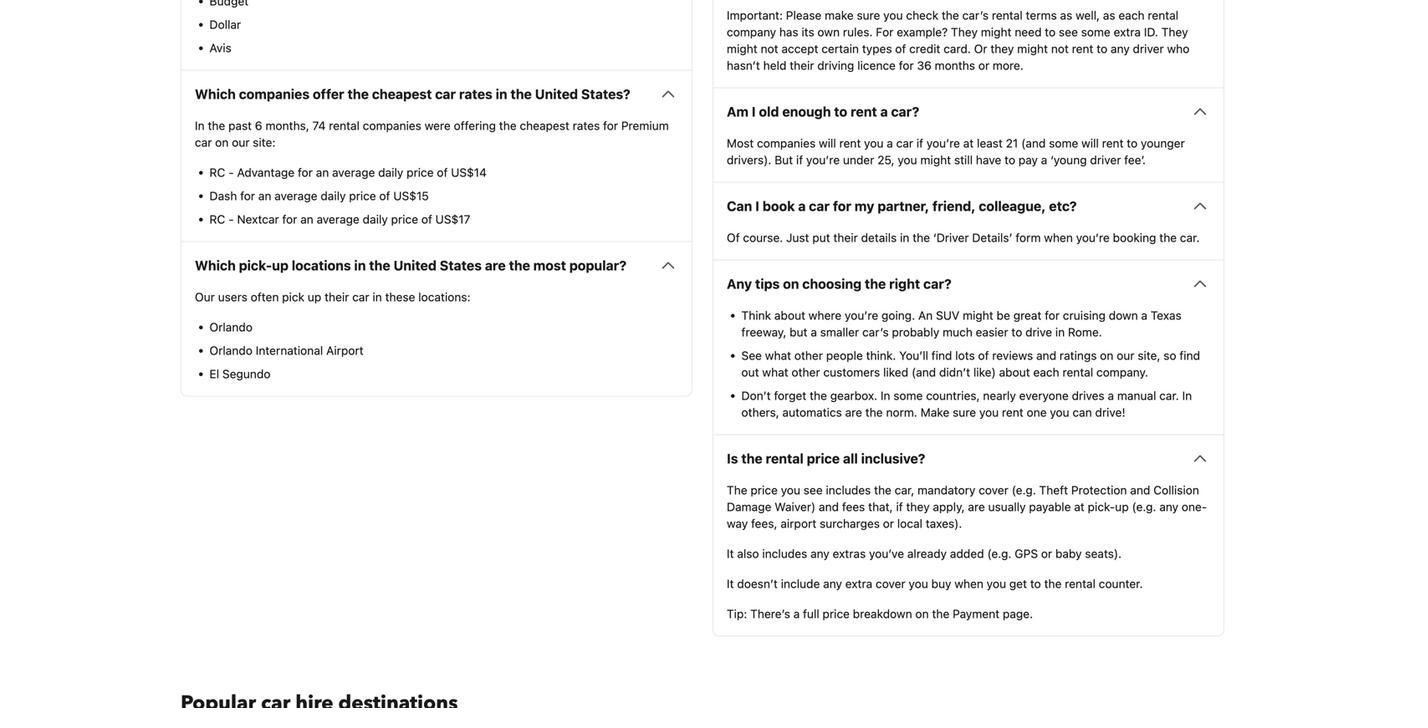 Task type: vqa. For each thing, say whether or not it's contained in the screenshot.
we related to Smoky's Overlook
no



Task type: locate. For each thing, give the bounding box(es) containing it.
months,
[[265, 119, 309, 132]]

1 horizontal spatial as
[[1103, 8, 1115, 22]]

car inside most companies will rent you a car if you're at least 21 (and some will rent to younger drivers). but if you're under 25, you might still have to pay a 'young driver fee'.
[[896, 136, 913, 150]]

1 vertical spatial pick-
[[1088, 500, 1115, 514]]

manual
[[1117, 389, 1156, 403]]

of inside see what other people think. you'll find lots of reviews and ratings on our site, so find out what other customers liked (and didn't like) about each rental company.
[[978, 349, 989, 362]]

i inside can i book a car for my partner, friend, colleague, etc? dropdown button
[[755, 198, 759, 214]]

held
[[763, 58, 786, 72]]

2 vertical spatial are
[[968, 500, 985, 514]]

see up waiver)
[[803, 483, 823, 497]]

if down car,
[[896, 500, 903, 514]]

everyone
[[1019, 389, 1069, 403]]

each inside important: please make sure you check the car's rental terms as well, as each rental company has its own rules. for example? they might need to see some extra id. they might not accept certain types of credit card. or they might not rent to any driver who hasn't held their driving licence for 36 months or more.
[[1118, 8, 1145, 22]]

protection
[[1071, 483, 1127, 497]]

you're up "smaller"
[[845, 308, 878, 322]]

find right so
[[1179, 349, 1200, 362]]

for up 'drive'
[[1045, 308, 1060, 322]]

1 horizontal spatial car.
[[1180, 231, 1200, 244]]

much
[[943, 325, 973, 339]]

old
[[759, 104, 779, 119]]

2 will from the left
[[1081, 136, 1099, 150]]

0 vertical spatial (and
[[1021, 136, 1046, 150]]

of for see what other people think. you'll find lots of reviews and ratings on our site, so find out what other customers liked (and didn't like) about each rental company.
[[978, 349, 989, 362]]

of left us$17
[[421, 212, 432, 226]]

daily down rc - advantage for an average daily price of us$14
[[363, 212, 388, 226]]

0 horizontal spatial sure
[[857, 8, 880, 22]]

2 horizontal spatial some
[[1081, 25, 1110, 39]]

as
[[1060, 8, 1072, 22], [1103, 8, 1115, 22]]

rental down ratings in the right of the page
[[1062, 365, 1093, 379]]

0 vertical spatial when
[[1044, 231, 1073, 244]]

25,
[[877, 153, 894, 167]]

rc - nextcar for an average daily price of us$17
[[209, 212, 470, 226]]

2 orlando from the top
[[209, 344, 252, 357]]

1 vertical spatial -
[[228, 212, 234, 226]]

an for advantage
[[316, 165, 329, 179]]

0 vertical spatial or
[[978, 58, 989, 72]]

i for am
[[752, 104, 756, 119]]

locations:
[[418, 290, 470, 304]]

1 horizontal spatial companies
[[363, 119, 421, 132]]

2 horizontal spatial are
[[968, 500, 985, 514]]

companies inside most companies will rent you a car if you're at least 21 (and some will rent to younger drivers). but if you're under 25, you might still have to pay a 'young driver fee'.
[[757, 136, 816, 150]]

(and inside see what other people think. you'll find lots of reviews and ratings on our site, so find out what other customers liked (and didn't like) about each rental company.
[[912, 365, 936, 379]]

some up "'young"
[[1049, 136, 1078, 150]]

2 it from the top
[[727, 577, 734, 591]]

1 horizontal spatial extra
[[1114, 25, 1141, 39]]

2 vertical spatial companies
[[757, 136, 816, 150]]

rc for rc - advantage for an average daily price of us$14
[[209, 165, 225, 179]]

1 vertical spatial it
[[727, 577, 734, 591]]

2 vertical spatial an
[[300, 212, 313, 226]]

their down accept
[[790, 58, 814, 72]]

it left doesn't
[[727, 577, 734, 591]]

0 horizontal spatial they
[[951, 25, 978, 39]]

see what other people think. you'll find lots of reviews and ratings on our site, so find out what other customers liked (and didn't like) about each rental company.
[[741, 349, 1200, 379]]

el
[[209, 367, 219, 381]]

am i old enough to rent a car? button
[[727, 101, 1210, 122]]

rent left younger
[[1102, 136, 1124, 150]]

0 horizontal spatial not
[[761, 42, 778, 55]]

cheapest inside in the past 6 months, 74 rental companies were offering the cheapest rates for premium car on our site:
[[520, 119, 569, 132]]

companies inside dropdown button
[[239, 86, 310, 102]]

site,
[[1138, 349, 1160, 362]]

the inside the price you see includes the car, mandatory cover (e.g. theft protection and collision damage waiver) and fees that, if they apply, are usually payable at pick-up (e.g. any one- way fees, airport surcharges or local taxes).
[[874, 483, 891, 497]]

extra inside important: please make sure you check the car's rental terms as well, as each rental company has its own rules. for example? they might need to see some extra id. they might not accept certain types of credit card. or they might not rent to any driver who hasn't held their driving licence for 36 months or more.
[[1114, 25, 1141, 39]]

extra down extras
[[845, 577, 872, 591]]

car up dash
[[195, 135, 212, 149]]

0 horizontal spatial rates
[[459, 86, 492, 102]]

(e.g. left gps
[[987, 547, 1011, 561]]

1 find from the left
[[931, 349, 952, 362]]

rental inside see what other people think. you'll find lots of reviews and ratings on our site, so find out what other customers liked (and didn't like) about each rental company.
[[1062, 365, 1093, 379]]

they
[[951, 25, 978, 39], [1161, 25, 1188, 39]]

0 horizontal spatial car's
[[862, 325, 889, 339]]

usually
[[988, 500, 1026, 514]]

or right gps
[[1041, 547, 1052, 561]]

need
[[1015, 25, 1042, 39]]

0 horizontal spatial at
[[963, 136, 974, 150]]

smaller
[[820, 325, 859, 339]]

1 vertical spatial each
[[1033, 365, 1059, 379]]

which pick-up locations in the united states are the most popular? button
[[195, 255, 678, 275]]

some up 'norm.'
[[893, 389, 923, 403]]

car inside can i book a car for my partner, friend, colleague, etc? dropdown button
[[809, 198, 830, 214]]

taxes).
[[926, 517, 962, 530]]

in right locations
[[354, 257, 366, 273]]

enough
[[782, 104, 831, 119]]

price down rc - advantage for an average daily price of us$14
[[349, 189, 376, 203]]

check
[[906, 8, 938, 22]]

average up dash for an average daily price of us$15
[[332, 165, 375, 179]]

1 vertical spatial daily
[[321, 189, 346, 203]]

1 vertical spatial car?
[[923, 276, 952, 292]]

1 horizontal spatial they
[[990, 42, 1014, 55]]

each inside see what other people think. you'll find lots of reviews and ratings on our site, so find out what other customers liked (and didn't like) about each rental company.
[[1033, 365, 1059, 379]]

other
[[794, 349, 823, 362], [792, 365, 820, 379]]

rates inside in the past 6 months, 74 rental companies were offering the cheapest rates for premium car on our site:
[[573, 119, 600, 132]]

1 horizontal spatial and
[[1036, 349, 1056, 362]]

1 horizontal spatial car's
[[962, 8, 989, 22]]

1 vertical spatial (and
[[912, 365, 936, 379]]

a up 25,
[[887, 136, 893, 150]]

0 vertical spatial what
[[765, 349, 791, 362]]

0 vertical spatial it
[[727, 547, 734, 561]]

you
[[883, 8, 903, 22], [864, 136, 884, 150], [898, 153, 917, 167], [979, 405, 999, 419], [1050, 405, 1069, 419], [781, 483, 800, 497], [909, 577, 928, 591], [987, 577, 1006, 591]]

don't forget the gearbox. in some countries, nearly everyone drives a manual car. in others, automatics are the norm. make sure you rent one you can drive!
[[741, 389, 1192, 419]]

average for nextcar
[[317, 212, 359, 226]]

the
[[942, 8, 959, 22], [348, 86, 369, 102], [511, 86, 532, 102], [208, 119, 225, 132], [499, 119, 517, 132], [913, 231, 930, 244], [1159, 231, 1177, 244], [369, 257, 390, 273], [509, 257, 530, 273], [865, 276, 886, 292], [810, 389, 827, 403], [865, 405, 883, 419], [741, 451, 763, 466], [874, 483, 891, 497], [1044, 577, 1062, 591], [932, 607, 949, 621]]

types
[[862, 42, 892, 55]]

a up the drive!
[[1108, 389, 1114, 403]]

driver
[[1133, 42, 1164, 55], [1090, 153, 1121, 167]]

2 vertical spatial up
[[1115, 500, 1129, 514]]

to inside dropdown button
[[834, 104, 847, 119]]

what right out
[[762, 365, 788, 379]]

a inside dropdown button
[[798, 198, 806, 214]]

1 it from the top
[[727, 547, 734, 561]]

which up past
[[195, 86, 236, 102]]

for left "36"
[[899, 58, 914, 72]]

1 vertical spatial see
[[803, 483, 823, 497]]

in inside dropdown button
[[354, 257, 366, 273]]

to inside think about where you're going. an suv might be great for cruising down a texas freeway, but a smaller car's probably much easier to drive in rome.
[[1011, 325, 1022, 339]]

any
[[727, 276, 752, 292]]

they up card.
[[951, 25, 978, 39]]

1 orlando from the top
[[209, 320, 252, 334]]

so
[[1164, 349, 1176, 362]]

which
[[195, 86, 236, 102], [195, 257, 236, 273]]

which companies offer the cheapest car rates in the united states?
[[195, 86, 630, 102]]

rules.
[[843, 25, 873, 39]]

which up our
[[195, 257, 236, 273]]

united left 'states?'
[[535, 86, 578, 102]]

car
[[435, 86, 456, 102], [195, 135, 212, 149], [896, 136, 913, 150], [809, 198, 830, 214], [352, 290, 369, 304]]

might up or
[[981, 25, 1012, 39]]

1 vertical spatial rates
[[573, 119, 600, 132]]

0 vertical spatial car?
[[891, 104, 919, 119]]

1 horizontal spatial driver
[[1133, 42, 1164, 55]]

0 vertical spatial extra
[[1114, 25, 1141, 39]]

0 horizontal spatial pick-
[[239, 257, 272, 273]]

automatics
[[782, 405, 842, 419]]

any down collision
[[1159, 500, 1178, 514]]

1 horizontal spatial our
[[1117, 349, 1134, 362]]

their down locations
[[325, 290, 349, 304]]

might inside most companies will rent you a car if you're at least 21 (and some will rent to younger drivers). but if you're under 25, you might still have to pay a 'young driver fee'.
[[920, 153, 951, 167]]

segundo
[[222, 367, 271, 381]]

it left also
[[727, 547, 734, 561]]

some inside most companies will rent you a car if you're at least 21 (and some will rent to younger drivers). but if you're under 25, you might still have to pay a 'young driver fee'.
[[1049, 136, 1078, 150]]

countries,
[[926, 389, 980, 403]]

2 vertical spatial if
[[896, 500, 903, 514]]

they inside the price you see includes the car, mandatory cover (e.g. theft protection and collision damage waiver) and fees that, if they apply, are usually payable at pick-up (e.g. any one- way fees, airport surcharges or local taxes).
[[906, 500, 930, 514]]

to down "21"
[[1004, 153, 1015, 167]]

rc
[[209, 165, 225, 179], [209, 212, 225, 226]]

please
[[786, 8, 822, 22]]

pick- up often
[[239, 257, 272, 273]]

down
[[1109, 308, 1138, 322]]

2 rc from the top
[[209, 212, 225, 226]]

texas
[[1151, 308, 1182, 322]]

you right 25,
[[898, 153, 917, 167]]

as right well,
[[1103, 8, 1115, 22]]

1 horizontal spatial rates
[[573, 119, 600, 132]]

1 vertical spatial rc
[[209, 212, 225, 226]]

0 horizontal spatial find
[[931, 349, 952, 362]]

in left past
[[195, 119, 205, 132]]

1 rc from the top
[[209, 165, 225, 179]]

and inside see what other people think. you'll find lots of reviews and ratings on our site, so find out what other customers liked (and didn't like) about each rental company.
[[1036, 349, 1056, 362]]

car,
[[895, 483, 914, 497]]

0 vertical spatial and
[[1036, 349, 1056, 362]]

at
[[963, 136, 974, 150], [1074, 500, 1085, 514]]

6
[[255, 119, 262, 132]]

average down dash for an average daily price of us$15
[[317, 212, 359, 226]]

united up these
[[393, 257, 437, 273]]

car up were
[[435, 86, 456, 102]]

might up hasn't
[[727, 42, 757, 55]]

0 horizontal spatial they
[[906, 500, 930, 514]]

1 horizontal spatial some
[[1049, 136, 1078, 150]]

to down well,
[[1097, 42, 1107, 55]]

0 vertical spatial about
[[774, 308, 805, 322]]

- for nextcar
[[228, 212, 234, 226]]

for inside think about where you're going. an suv might be great for cruising down a texas freeway, but a smaller car's probably much easier to drive in rome.
[[1045, 308, 1060, 322]]

2 as from the left
[[1103, 8, 1115, 22]]

1 vertical spatial when
[[954, 577, 983, 591]]

an for nextcar
[[300, 212, 313, 226]]

to up fee'.
[[1127, 136, 1138, 150]]

2 horizontal spatial up
[[1115, 500, 1129, 514]]

1 vertical spatial which
[[195, 257, 236, 273]]

at inside most companies will rent you a car if you're at least 21 (and some will rent to younger drivers). but if you're under 25, you might still have to pay a 'young driver fee'.
[[963, 136, 974, 150]]

are right the states
[[485, 257, 506, 273]]

rc up dash
[[209, 165, 225, 179]]

companies up months,
[[239, 86, 310, 102]]

company.
[[1096, 365, 1148, 379]]

on inside see what other people think. you'll find lots of reviews and ratings on our site, so find out what other customers liked (and didn't like) about each rental company.
[[1100, 349, 1113, 362]]

companies inside in the past 6 months, 74 rental companies were offering the cheapest rates for premium car on our site:
[[363, 119, 421, 132]]

most
[[727, 136, 754, 150]]

1 horizontal spatial or
[[978, 58, 989, 72]]

1 horizontal spatial an
[[300, 212, 313, 226]]

if down am i old enough to rent a car? dropdown button
[[916, 136, 923, 150]]

in inside dropdown button
[[496, 86, 507, 102]]

0 vertical spatial at
[[963, 136, 974, 150]]

local
[[897, 517, 922, 530]]

0 vertical spatial rates
[[459, 86, 492, 102]]

0 horizontal spatial united
[[393, 257, 437, 273]]

any inside the price you see includes the car, mandatory cover (e.g. theft protection and collision damage waiver) and fees that, if they apply, are usually payable at pick-up (e.g. any one- way fees, airport surcharges or local taxes).
[[1159, 500, 1178, 514]]

hasn't
[[727, 58, 760, 72]]

0 vertical spatial average
[[332, 165, 375, 179]]

will up "'young"
[[1081, 136, 1099, 150]]

other up forget
[[792, 365, 820, 379]]

in the past 6 months, 74 rental companies were offering the cheapest rates for premium car on our site:
[[195, 119, 669, 149]]

up down protection
[[1115, 500, 1129, 514]]

cheapest up were
[[372, 86, 432, 102]]

dash
[[209, 189, 237, 203]]

0 vertical spatial are
[[485, 257, 506, 273]]

on inside in the past 6 months, 74 rental companies were offering the cheapest rates for premium car on our site:
[[215, 135, 229, 149]]

about up the but
[[774, 308, 805, 322]]

rates
[[459, 86, 492, 102], [573, 119, 600, 132]]

the inside 'dropdown button'
[[741, 451, 763, 466]]

1 - from the top
[[228, 165, 234, 179]]

cheapest right offering on the top of the page
[[520, 119, 569, 132]]

car. inside don't forget the gearbox. in some countries, nearly everyone drives a manual car. in others, automatics are the norm. make sure you rent one you can drive!
[[1159, 389, 1179, 403]]

you down nearly
[[979, 405, 999, 419]]

0 vertical spatial their
[[790, 58, 814, 72]]

0 vertical spatial some
[[1081, 25, 1110, 39]]

0 horizontal spatial if
[[796, 153, 803, 167]]

sure down the countries,
[[953, 405, 976, 419]]

average down advantage
[[274, 189, 317, 203]]

our users often pick up their car in these locations:
[[195, 290, 470, 304]]

price
[[407, 165, 434, 179], [349, 189, 376, 203], [391, 212, 418, 226], [807, 451, 840, 466], [751, 483, 778, 497], [823, 607, 850, 621]]

1 horizontal spatial cover
[[979, 483, 1009, 497]]

2 - from the top
[[228, 212, 234, 226]]

rent down licence on the right top of the page
[[851, 104, 877, 119]]

daily for nextcar
[[363, 212, 388, 226]]

1 horizontal spatial up
[[308, 290, 321, 304]]

which inside which pick-up locations in the united states are the most popular? dropdown button
[[195, 257, 236, 273]]

which inside which companies offer the cheapest car rates in the united states? dropdown button
[[195, 86, 236, 102]]

1 they from the left
[[951, 25, 978, 39]]

1 horizontal spatial see
[[1059, 25, 1078, 39]]

any right include
[[823, 577, 842, 591]]

1 vertical spatial up
[[308, 290, 321, 304]]

rc for rc - nextcar for an average daily price of us$17
[[209, 212, 225, 226]]

0 horizontal spatial up
[[272, 257, 288, 273]]

(and up pay
[[1021, 136, 1046, 150]]

or down or
[[978, 58, 989, 72]]

1 vertical spatial our
[[1117, 349, 1134, 362]]

our inside see what other people think. you'll find lots of reviews and ratings on our site, so find out what other customers liked (and didn't like) about each rental company.
[[1117, 349, 1134, 362]]

0 vertical spatial daily
[[378, 165, 403, 179]]

great
[[1013, 308, 1042, 322]]

is
[[727, 451, 738, 466]]

0 horizontal spatial or
[[883, 517, 894, 530]]

doesn't
[[737, 577, 778, 591]]

card.
[[944, 42, 971, 55]]

includes down airport
[[762, 547, 807, 561]]

1 horizontal spatial are
[[845, 405, 862, 419]]

1 which from the top
[[195, 86, 236, 102]]

to
[[1045, 25, 1056, 39], [1097, 42, 1107, 55], [834, 104, 847, 119], [1127, 136, 1138, 150], [1004, 153, 1015, 167], [1011, 325, 1022, 339], [1030, 577, 1041, 591]]

own
[[817, 25, 840, 39]]

be
[[997, 308, 1010, 322]]

- down dash
[[228, 212, 234, 226]]

0 vertical spatial companies
[[239, 86, 310, 102]]

rates up offering on the top of the page
[[459, 86, 492, 102]]

you left can
[[1050, 405, 1069, 419]]

can i book a car for my partner, friend, colleague, etc?
[[727, 198, 1077, 214]]

put
[[812, 231, 830, 244]]

make
[[825, 8, 854, 22]]

0 vertical spatial up
[[272, 257, 288, 273]]

1 will from the left
[[819, 136, 836, 150]]

they inside important: please make sure you check the car's rental terms as well, as each rental company has its own rules. for example? they might need to see some extra id. they might not accept certain types of credit card. or they might not rent to any driver who hasn't held their driving licence for 36 months or more.
[[990, 42, 1014, 55]]

1 vertical spatial at
[[1074, 500, 1085, 514]]

see down well,
[[1059, 25, 1078, 39]]

2 horizontal spatial companies
[[757, 136, 816, 150]]

0 vertical spatial -
[[228, 165, 234, 179]]

which for which pick-up locations in the united states are the most popular?
[[195, 257, 236, 273]]

2 vertical spatial or
[[1041, 547, 1052, 561]]

price inside 'dropdown button'
[[807, 451, 840, 466]]

0 vertical spatial they
[[990, 42, 1014, 55]]

0 horizontal spatial will
[[819, 136, 836, 150]]

each up the everyone
[[1033, 365, 1059, 379]]

about
[[774, 308, 805, 322], [999, 365, 1030, 379]]

were
[[425, 119, 451, 132]]

a inside dropdown button
[[880, 104, 888, 119]]

cheapest inside dropdown button
[[372, 86, 432, 102]]

1 horizontal spatial find
[[1179, 349, 1200, 362]]

pick- inside the price you see includes the car, mandatory cover (e.g. theft protection and collision damage waiver) and fees that, if they apply, are usually payable at pick-up (e.g. any one- way fees, airport surcharges or local taxes).
[[1088, 500, 1115, 514]]

(and inside most companies will rent you a car if you're at least 21 (and some will rent to younger drivers). but if you're under 25, you might still have to pay a 'young driver fee'.
[[1021, 136, 1046, 150]]

which pick-up locations in the united states are the most popular?
[[195, 257, 627, 273]]

0 vertical spatial if
[[916, 136, 923, 150]]

mandatory
[[918, 483, 975, 497]]

0 horizontal spatial driver
[[1090, 153, 1121, 167]]

car? right right
[[923, 276, 952, 292]]

easier
[[976, 325, 1008, 339]]

forget
[[774, 389, 806, 403]]

of for rc - nextcar for an average daily price of us$17
[[421, 212, 432, 226]]

car up put
[[809, 198, 830, 214]]

waiver)
[[775, 500, 816, 514]]

in
[[195, 119, 205, 132], [881, 389, 890, 403], [1182, 389, 1192, 403]]

can i book a car for my partner, friend, colleague, etc? button
[[727, 196, 1210, 216]]

an down advantage
[[258, 189, 271, 203]]

other down the but
[[794, 349, 823, 362]]

2 find from the left
[[1179, 349, 1200, 362]]

cruising
[[1063, 308, 1106, 322]]

rental down baby
[[1065, 577, 1096, 591]]

us$17
[[435, 212, 470, 226]]

2 which from the top
[[195, 257, 236, 273]]

when right buy
[[954, 577, 983, 591]]

0 horizontal spatial includes
[[762, 547, 807, 561]]

airport
[[781, 517, 816, 530]]

rent down well,
[[1072, 42, 1093, 55]]

nearly
[[983, 389, 1016, 403]]

any inside important: please make sure you check the car's rental terms as well, as each rental company has its own rules. for example? they might need to see some extra id. they might not accept certain types of credit card. or they might not rent to any driver who hasn't held their driving licence for 36 months or more.
[[1111, 42, 1130, 55]]

orlando for orlando international airport
[[209, 344, 252, 357]]

1 vertical spatial car.
[[1159, 389, 1179, 403]]

for
[[899, 58, 914, 72], [603, 119, 618, 132], [298, 165, 313, 179], [240, 189, 255, 203], [833, 198, 851, 214], [282, 212, 297, 226], [1045, 308, 1060, 322]]

1 horizontal spatial in
[[881, 389, 890, 403]]

(e.g. down collision
[[1132, 500, 1156, 514]]

pick-
[[239, 257, 272, 273], [1088, 500, 1115, 514]]

might up easier
[[963, 308, 993, 322]]

companies for which
[[239, 86, 310, 102]]

0 horizontal spatial our
[[232, 135, 250, 149]]

it doesn't include any extra cover you buy when you get to the rental counter.
[[727, 577, 1143, 591]]

i right can
[[755, 198, 759, 214]]

or down that,
[[883, 517, 894, 530]]

1 vertical spatial and
[[1130, 483, 1150, 497]]

on down past
[[215, 135, 229, 149]]

about inside see what other people think. you'll find lots of reviews and ratings on our site, so find out what other customers liked (and didn't like) about each rental company.
[[999, 365, 1030, 379]]

(e.g.
[[1012, 483, 1036, 497], [1132, 500, 1156, 514], [987, 547, 1011, 561]]

a down licence on the right top of the page
[[880, 104, 888, 119]]

1 horizontal spatial about
[[999, 365, 1030, 379]]

includes up fees
[[826, 483, 871, 497]]

1 horizontal spatial pick-
[[1088, 500, 1115, 514]]

you up waiver)
[[781, 483, 800, 497]]

cover down the you've
[[876, 577, 905, 591]]

if inside the price you see includes the car, mandatory cover (e.g. theft protection and collision damage waiver) and fees that, if they apply, are usually payable at pick-up (e.g. any one- way fees, airport surcharges or local taxes).
[[896, 500, 903, 514]]

1 vertical spatial cheapest
[[520, 119, 569, 132]]

see
[[1059, 25, 1078, 39], [803, 483, 823, 497]]

some down well,
[[1081, 25, 1110, 39]]

(and down you'll
[[912, 365, 936, 379]]

cover
[[979, 483, 1009, 497], [876, 577, 905, 591]]

1 horizontal spatial united
[[535, 86, 578, 102]]

you're inside think about where you're going. an suv might be great for cruising down a texas freeway, but a smaller car's probably much easier to drive in rome.
[[845, 308, 878, 322]]

of inside important: please make sure you check the car's rental terms as well, as each rental company has its own rules. for example? they might need to see some extra id. they might not accept certain types of credit card. or they might not rent to any driver who hasn't held their driving licence for 36 months or more.
[[895, 42, 906, 55]]

to right the enough
[[834, 104, 847, 119]]

details
[[861, 231, 897, 244]]

in inside in the past 6 months, 74 rental companies were offering the cheapest rates for premium car on our site:
[[195, 119, 205, 132]]

1 horizontal spatial cheapest
[[520, 119, 569, 132]]

2 horizontal spatial in
[[1182, 389, 1192, 403]]

orlando up el segundo
[[209, 344, 252, 357]]

us$15
[[393, 189, 429, 203]]

one
[[1027, 405, 1047, 419]]

2 they from the left
[[1161, 25, 1188, 39]]

in right manual
[[1182, 389, 1192, 403]]

car's
[[962, 8, 989, 22], [862, 325, 889, 339]]

1 vertical spatial extra
[[845, 577, 872, 591]]

an up dash for an average daily price of us$15
[[316, 165, 329, 179]]

rates down 'states?'
[[573, 119, 600, 132]]

you're left under
[[806, 153, 840, 167]]

1 horizontal spatial each
[[1118, 8, 1145, 22]]

rental right 74
[[329, 119, 360, 132]]

i inside am i old enough to rent a car? dropdown button
[[752, 104, 756, 119]]

rental up id.
[[1148, 8, 1178, 22]]



Task type: describe. For each thing, give the bounding box(es) containing it.
rent up under
[[839, 136, 861, 150]]

1 vertical spatial average
[[274, 189, 317, 203]]

'young
[[1050, 153, 1087, 167]]

rental inside 'dropdown button'
[[766, 451, 804, 466]]

our
[[195, 290, 215, 304]]

drives
[[1072, 389, 1104, 403]]

a inside don't forget the gearbox. in some countries, nearly everyone drives a manual car. in others, automatics are the norm. make sure you rent one you can drive!
[[1108, 389, 1114, 403]]

1 vertical spatial (e.g.
[[1132, 500, 1156, 514]]

rates inside dropdown button
[[459, 86, 492, 102]]

car's inside important: please make sure you check the car's rental terms as well, as each rental company has its own rules. for example? they might need to see some extra id. they might not accept certain types of credit card. or they might not rent to any driver who hasn't held their driving licence for 36 months or more.
[[962, 8, 989, 22]]

on down it doesn't include any extra cover you buy when you get to the rental counter.
[[915, 607, 929, 621]]

21
[[1006, 136, 1018, 150]]

for right nextcar at the left top of page
[[282, 212, 297, 226]]

sure inside don't forget the gearbox. in some countries, nearly everyone drives a manual car. in others, automatics are the norm. make sure you rent one you can drive!
[[953, 405, 976, 419]]

probably
[[892, 325, 939, 339]]

you up 25,
[[864, 136, 884, 150]]

in inside think about where you're going. an suv might be great for cruising down a texas freeway, but a smaller car's probably much easier to drive in rome.
[[1055, 325, 1065, 339]]

surcharges
[[820, 517, 880, 530]]

for
[[876, 25, 894, 39]]

of left us$15
[[379, 189, 390, 203]]

states?
[[581, 86, 630, 102]]

rent inside don't forget the gearbox. in some countries, nearly everyone drives a manual car. in others, automatics are the norm. make sure you rent one you can drive!
[[1002, 405, 1023, 419]]

0 horizontal spatial car?
[[891, 104, 919, 119]]

norm.
[[886, 405, 917, 419]]

get
[[1009, 577, 1027, 591]]

0 horizontal spatial an
[[258, 189, 271, 203]]

freeway,
[[741, 325, 786, 339]]

1 horizontal spatial when
[[1044, 231, 1073, 244]]

site:
[[253, 135, 276, 149]]

1 vertical spatial what
[[762, 365, 788, 379]]

tip:
[[727, 607, 747, 621]]

credit
[[909, 42, 940, 55]]

el segundo
[[209, 367, 271, 381]]

which for which companies offer the cheapest car rates in the united states?
[[195, 86, 236, 102]]

fees
[[842, 500, 865, 514]]

extras
[[833, 547, 866, 561]]

i for can
[[755, 198, 759, 214]]

users
[[218, 290, 247, 304]]

price right full
[[823, 607, 850, 621]]

daily for advantage
[[378, 165, 403, 179]]

1 vertical spatial other
[[792, 365, 820, 379]]

reviews
[[992, 349, 1033, 362]]

price down us$15
[[391, 212, 418, 226]]

you left buy
[[909, 577, 928, 591]]

includes inside the price you see includes the car, mandatory cover (e.g. theft protection and collision damage waiver) and fees that, if they apply, are usually payable at pick-up (e.g. any one- way fees, airport surcharges or local taxes).
[[826, 483, 871, 497]]

premium
[[621, 119, 669, 132]]

apply,
[[933, 500, 965, 514]]

some inside don't forget the gearbox. in some countries, nearly everyone drives a manual car. in others, automatics are the norm. make sure you rent one you can drive!
[[893, 389, 923, 403]]

at inside the price you see includes the car, mandatory cover (e.g. theft protection and collision damage waiver) and fees that, if they apply, are usually payable at pick-up (e.g. any one- way fees, airport surcharges or local taxes).
[[1074, 500, 1085, 514]]

where
[[809, 308, 842, 322]]

might inside think about where you're going. an suv might be great for cruising down a texas freeway, but a smaller car's probably much easier to drive in rome.
[[963, 308, 993, 322]]

you left get
[[987, 577, 1006, 591]]

company
[[727, 25, 776, 39]]

2 horizontal spatial or
[[1041, 547, 1052, 561]]

cover inside the price you see includes the car, mandatory cover (e.g. theft protection and collision damage waiver) and fees that, if they apply, are usually payable at pick-up (e.g. any one- way fees, airport surcharges or local taxes).
[[979, 483, 1009, 497]]

pick- inside dropdown button
[[239, 257, 272, 273]]

tip: there's a full price breakdown on the payment page.
[[727, 607, 1033, 621]]

am i old enough to rent a car?
[[727, 104, 919, 119]]

to down 'terms'
[[1045, 25, 1056, 39]]

car left these
[[352, 290, 369, 304]]

can
[[1073, 405, 1092, 419]]

terms
[[1026, 8, 1057, 22]]

any tips on choosing the right car?
[[727, 276, 952, 292]]

0 vertical spatial car.
[[1180, 231, 1200, 244]]

dollar
[[209, 17, 241, 31]]

think
[[741, 308, 771, 322]]

rental inside in the past 6 months, 74 rental companies were offering the cheapest rates for premium car on our site:
[[329, 119, 360, 132]]

popular?
[[569, 257, 627, 273]]

rent inside dropdown button
[[851, 104, 877, 119]]

in left these
[[373, 290, 382, 304]]

about inside think about where you're going. an suv might be great for cruising down a texas freeway, but a smaller car's probably much easier to drive in rome.
[[774, 308, 805, 322]]

price up us$15
[[407, 165, 434, 179]]

details'
[[972, 231, 1012, 244]]

driver inside important: please make sure you check the car's rental terms as well, as each rental company has its own rules. for example? they might need to see some extra id. they might not accept certain types of credit card. or they might not rent to any driver who hasn't held their driving licence for 36 months or more.
[[1133, 42, 1164, 55]]

added
[[950, 547, 984, 561]]

0 vertical spatial other
[[794, 349, 823, 362]]

driver inside most companies will rent you a car if you're at least 21 (and some will rent to younger drivers). but if you're under 25, you might still have to pay a 'young driver fee'.
[[1090, 153, 1121, 167]]

important:
[[727, 8, 783, 22]]

see inside important: please make sure you check the car's rental terms as well, as each rental company has its own rules. for example? they might need to see some extra id. they might not accept certain types of credit card. or they might not rent to any driver who hasn't held their driving licence for 36 months or more.
[[1059, 25, 1078, 39]]

think.
[[866, 349, 896, 362]]

car's inside think about where you're going. an suv might be great for cruising down a texas freeway, but a smaller car's probably much easier to drive in rome.
[[862, 325, 889, 339]]

you inside important: please make sure you check the car's rental terms as well, as each rental company has its own rules. for example? they might need to see some extra id. they might not accept certain types of credit card. or they might not rent to any driver who hasn't held their driving licence for 36 months or more.
[[883, 8, 903, 22]]

form
[[1016, 231, 1041, 244]]

1 horizontal spatial car?
[[923, 276, 952, 292]]

gps
[[1015, 547, 1038, 561]]

the inside important: please make sure you check the car's rental terms as well, as each rental company has its own rules. for example? they might need to see some extra id. they might not accept certain types of credit card. or they might not rent to any driver who hasn't held their driving licence for 36 months or more.
[[942, 8, 959, 22]]

or inside important: please make sure you check the car's rental terms as well, as each rental company has its own rules. for example? they might need to see some extra id. they might not accept certain types of credit card. or they might not rent to any driver who hasn't held their driving licence for 36 months or more.
[[978, 58, 989, 72]]

2 horizontal spatial and
[[1130, 483, 1150, 497]]

who
[[1167, 42, 1190, 55]]

of for rc - advantage for an average daily price of us$14
[[437, 165, 448, 179]]

least
[[977, 136, 1003, 150]]

orlando for orlando
[[209, 320, 252, 334]]

or inside the price you see includes the car, mandatory cover (e.g. theft protection and collision damage waiver) and fees that, if they apply, are usually payable at pick-up (e.g. any one- way fees, airport surcharges or local taxes).
[[883, 517, 894, 530]]

united inside dropdown button
[[535, 86, 578, 102]]

gearbox.
[[830, 389, 877, 403]]

others,
[[741, 405, 779, 419]]

- for advantage
[[228, 165, 234, 179]]

our inside in the past 6 months, 74 rental companies were offering the cheapest rates for premium car on our site:
[[232, 135, 250, 149]]

74
[[312, 119, 326, 132]]

in right details
[[900, 231, 909, 244]]

average for advantage
[[332, 165, 375, 179]]

are inside don't forget the gearbox. in some countries, nearly everyone drives a manual car. in others, automatics are the norm. make sure you rent one you can drive!
[[845, 405, 862, 419]]

the
[[727, 483, 747, 497]]

tips
[[755, 276, 780, 292]]

car inside which companies offer the cheapest car rates in the united states? dropdown button
[[435, 86, 456, 102]]

of course. just put their details in the 'driver details' form when you're booking the car.
[[727, 231, 1200, 244]]

younger
[[1141, 136, 1185, 150]]

you're left booking
[[1076, 231, 1110, 244]]

1 as from the left
[[1060, 8, 1072, 22]]

also
[[737, 547, 759, 561]]

rome.
[[1068, 325, 1102, 339]]

1 not from the left
[[761, 42, 778, 55]]

choosing
[[802, 276, 862, 292]]

offering
[[454, 119, 496, 132]]

collision
[[1153, 483, 1199, 497]]

a right the but
[[811, 325, 817, 339]]

fee'.
[[1124, 153, 1146, 167]]

or
[[974, 42, 987, 55]]

1 vertical spatial if
[[796, 153, 803, 167]]

on inside dropdown button
[[783, 276, 799, 292]]

2 vertical spatial (e.g.
[[987, 547, 1011, 561]]

it for it doesn't include any extra cover you buy when you get to the rental counter.
[[727, 577, 734, 591]]

2 vertical spatial and
[[819, 500, 839, 514]]

drivers).
[[727, 153, 771, 167]]

their inside important: please make sure you check the car's rental terms as well, as each rental company has its own rules. for example? they might need to see some extra id. they might not accept certain types of credit card. or they might not rent to any driver who hasn't held their driving licence for 36 months or more.
[[790, 58, 814, 72]]

2 not from the left
[[1051, 42, 1069, 55]]

to right get
[[1030, 577, 1041, 591]]

any left extras
[[810, 547, 829, 561]]

for right dash
[[240, 189, 255, 203]]

rent inside important: please make sure you check the car's rental terms as well, as each rental company has its own rules. for example? they might need to see some extra id. they might not accept certain types of credit card. or they might not rent to any driver who hasn't held their driving licence for 36 months or more.
[[1072, 42, 1093, 55]]

already
[[907, 547, 947, 561]]

2 vertical spatial their
[[325, 290, 349, 304]]

an
[[918, 308, 933, 322]]

drive
[[1025, 325, 1052, 339]]

a right pay
[[1041, 153, 1047, 167]]

some inside important: please make sure you check the car's rental terms as well, as each rental company has its own rules. for example? they might need to see some extra id. they might not accept certain types of credit card. or they might not rent to any driver who hasn't held their driving licence for 36 months or more.
[[1081, 25, 1110, 39]]

licence
[[857, 58, 896, 72]]

rental up the need
[[992, 8, 1023, 22]]

dash for an average daily price of us$15
[[209, 189, 429, 203]]

a left full
[[793, 607, 800, 621]]

are inside the price you see includes the car, mandatory cover (e.g. theft protection and collision damage waiver) and fees that, if they apply, are usually payable at pick-up (e.g. any one- way fees, airport surcharges or local taxes).
[[968, 500, 985, 514]]

up inside which pick-up locations in the united states are the most popular? dropdown button
[[272, 257, 288, 273]]

sure inside important: please make sure you check the car's rental terms as well, as each rental company has its own rules. for example? they might need to see some extra id. they might not accept certain types of credit card. or they might not rent to any driver who hasn't held their driving licence for 36 months or more.
[[857, 8, 880, 22]]

2 horizontal spatial their
[[833, 231, 858, 244]]

you'll
[[899, 349, 928, 362]]

you're up still on the right top of page
[[926, 136, 960, 150]]

0 horizontal spatial cover
[[876, 577, 905, 591]]

united inside dropdown button
[[393, 257, 437, 273]]

for inside important: please make sure you check the car's rental terms as well, as each rental company has its own rules. for example? they might need to see some extra id. they might not accept certain types of credit card. or they might not rent to any driver who hasn't held their driving licence for 36 months or more.
[[899, 58, 914, 72]]

it for it also includes any extras you've already added (e.g. gps or baby seats).
[[727, 547, 734, 561]]

up inside the price you see includes the car, mandatory cover (e.g. theft protection and collision damage waiver) and fees that, if they apply, are usually payable at pick-up (e.g. any one- way fees, airport surcharges or local taxes).
[[1115, 500, 1129, 514]]

0 horizontal spatial when
[[954, 577, 983, 591]]

see inside the price you see includes the car, mandatory cover (e.g. theft protection and collision damage waiver) and fees that, if they apply, are usually payable at pick-up (e.g. any one- way fees, airport surcharges or local taxes).
[[803, 483, 823, 497]]

has
[[779, 25, 798, 39]]

one-
[[1182, 500, 1207, 514]]

pay
[[1018, 153, 1038, 167]]

seats).
[[1085, 547, 1122, 561]]

price inside the price you see includes the car, mandatory cover (e.g. theft protection and collision damage waiver) and fees that, if they apply, are usually payable at pick-up (e.g. any one- way fees, airport surcharges or local taxes).
[[751, 483, 778, 497]]

are inside dropdown button
[[485, 257, 506, 273]]

0 vertical spatial (e.g.
[[1012, 483, 1036, 497]]

offer
[[313, 86, 344, 102]]

a right down
[[1141, 308, 1147, 322]]

you inside the price you see includes the car, mandatory cover (e.g. theft protection and collision damage waiver) and fees that, if they apply, are usually payable at pick-up (e.g. any one- way fees, airport surcharges or local taxes).
[[781, 483, 800, 497]]

theft
[[1039, 483, 1068, 497]]

partner,
[[878, 198, 929, 214]]

car inside in the past 6 months, 74 rental companies were offering the cheapest rates for premium car on our site:
[[195, 135, 212, 149]]

it also includes any extras you've already added (e.g. gps or baby seats).
[[727, 547, 1122, 561]]

ratings
[[1060, 349, 1097, 362]]

payment
[[953, 607, 999, 621]]

is the rental price all inclusive? button
[[727, 449, 1210, 469]]

its
[[802, 25, 814, 39]]

page.
[[1003, 607, 1033, 621]]

for inside dropdown button
[[833, 198, 851, 214]]

might down the need
[[1017, 42, 1048, 55]]

orlando international airport
[[209, 344, 364, 357]]

important: please make sure you check the car's rental terms as well, as each rental company has its own rules. for example? they might need to see some extra id. they might not accept certain types of credit card. or they might not rent to any driver who hasn't held their driving licence for 36 months or more.
[[727, 8, 1190, 72]]

for up dash for an average daily price of us$15
[[298, 165, 313, 179]]

suv
[[936, 308, 959, 322]]

locations
[[292, 257, 351, 273]]

for inside in the past 6 months, 74 rental companies were offering the cheapest rates for premium car on our site:
[[603, 119, 618, 132]]

way
[[727, 517, 748, 530]]

drive!
[[1095, 405, 1125, 419]]

1 vertical spatial includes
[[762, 547, 807, 561]]

companies for most
[[757, 136, 816, 150]]



